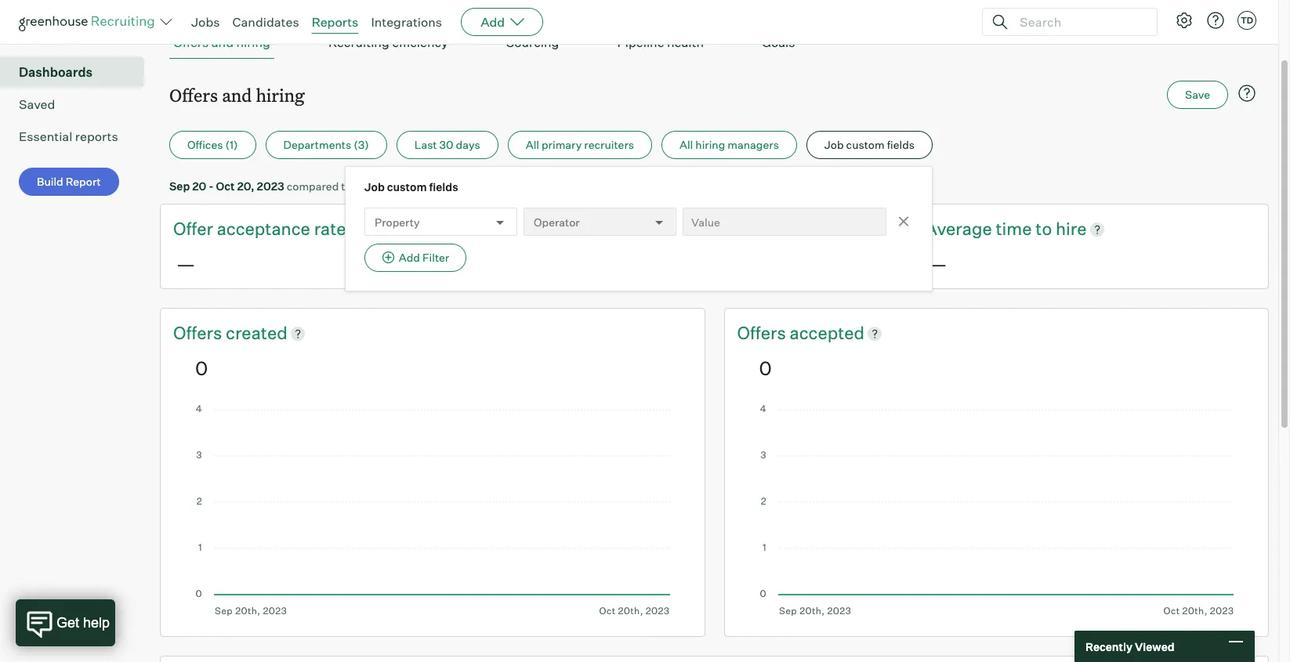 Task type: describe. For each thing, give the bounding box(es) containing it.
rate link
[[314, 217, 346, 242]]

overview
[[19, 32, 74, 48]]

(1)
[[225, 138, 238, 151]]

aug
[[354, 180, 376, 193]]

1 vertical spatial offers and hiring
[[169, 83, 305, 107]]

reports
[[75, 129, 118, 144]]

td button
[[1238, 11, 1257, 30]]

fill link
[[680, 217, 699, 242]]

all primary recruiters button
[[508, 131, 652, 159]]

created link
[[226, 321, 288, 346]]

recruiting efficiency
[[328, 35, 448, 50]]

xychart image for accepted
[[759, 405, 1234, 617]]

0 for created
[[195, 357, 208, 380]]

essential
[[19, 129, 72, 144]]

fields inside button
[[887, 138, 915, 151]]

sourcing
[[506, 35, 559, 50]]

primary
[[542, 138, 582, 151]]

integrations link
[[371, 14, 442, 30]]

job inside button
[[825, 138, 844, 151]]

0 vertical spatial hiring
[[236, 35, 270, 50]]

save button
[[1168, 81, 1229, 109]]

add button
[[461, 8, 544, 36]]

compared
[[287, 180, 339, 193]]

build report button
[[19, 168, 119, 196]]

custom inside button
[[847, 138, 885, 151]]

configure image
[[1175, 11, 1194, 30]]

oct
[[216, 180, 235, 193]]

tab list containing offers and hiring
[[169, 27, 1260, 59]]

1 sep from the left
[[169, 180, 190, 193]]

recruiters
[[584, 138, 634, 151]]

recruiting
[[328, 35, 390, 50]]

fill
[[680, 218, 699, 239]]

faq image
[[1238, 84, 1257, 103]]

average link for hire
[[926, 217, 996, 242]]

accepted
[[790, 322, 865, 343]]

build
[[37, 175, 63, 188]]

departments
[[284, 138, 351, 151]]

property
[[375, 215, 420, 229]]

to for fill
[[660, 218, 676, 239]]

essential reports link
[[19, 127, 138, 146]]

pipeline health button
[[614, 27, 708, 59]]

offices (1) button
[[169, 131, 256, 159]]

sep 20 - oct 20, 2023 compared to aug 21 - sep 19, 2023
[[169, 180, 466, 193]]

average link for fill
[[549, 217, 620, 242]]

all hiring managers button
[[662, 131, 797, 159]]

goals button
[[758, 27, 799, 59]]

reports
[[312, 14, 359, 30]]

0 horizontal spatial to
[[341, 180, 352, 193]]

saved link
[[19, 95, 138, 114]]

dashboards link
[[19, 63, 138, 82]]

30
[[440, 138, 454, 151]]

(3)
[[354, 138, 369, 151]]

average for fill
[[549, 218, 616, 239]]

integrations
[[371, 14, 442, 30]]

last 30 days
[[415, 138, 480, 151]]

offers link for created
[[173, 321, 226, 346]]

1 vertical spatial and
[[222, 83, 252, 107]]

Search text field
[[1016, 11, 1143, 33]]

acceptance link
[[217, 217, 314, 242]]

save
[[1186, 88, 1211, 101]]

20
[[192, 180, 207, 193]]

21
[[378, 180, 389, 193]]

average for hire
[[926, 218, 992, 239]]

all primary recruiters
[[526, 138, 634, 151]]

td button
[[1235, 8, 1260, 33]]

departments (3)
[[284, 138, 369, 151]]

recently viewed
[[1086, 640, 1175, 654]]

offers link for accepted
[[738, 321, 790, 346]]

1 - from the left
[[209, 180, 214, 193]]

1 2023 from the left
[[257, 180, 284, 193]]

xychart image for created
[[195, 405, 670, 617]]

2 vertical spatial hiring
[[696, 138, 726, 151]]

0 horizontal spatial job custom fields
[[365, 181, 458, 194]]

job custom fields inside button
[[825, 138, 915, 151]]

offices (1)
[[187, 138, 238, 151]]

candidates link
[[233, 14, 299, 30]]

1 vertical spatial hiring
[[256, 83, 305, 107]]

report
[[66, 175, 101, 188]]

1 vertical spatial fields
[[429, 181, 458, 194]]

job custom fields button
[[807, 131, 933, 159]]

essential reports
[[19, 129, 118, 144]]

all for all hiring managers
[[680, 138, 693, 151]]

all hiring managers
[[680, 138, 779, 151]]



Task type: vqa. For each thing, say whether or not it's contained in the screenshot.
Employment
no



Task type: locate. For each thing, give the bounding box(es) containing it.
custom
[[847, 138, 885, 151], [387, 181, 427, 194]]

offer link
[[173, 217, 217, 242]]

hire link
[[1056, 217, 1087, 242]]

0 horizontal spatial -
[[209, 180, 214, 193]]

0
[[195, 357, 208, 380], [759, 357, 772, 380]]

add
[[481, 14, 505, 30], [399, 251, 420, 264]]

0 horizontal spatial job
[[365, 181, 385, 194]]

offices
[[187, 138, 223, 151]]

2 sep from the left
[[399, 180, 420, 193]]

and
[[212, 35, 234, 50], [222, 83, 252, 107]]

0 horizontal spatial time link
[[620, 217, 660, 242]]

hiring left 'managers'
[[696, 138, 726, 151]]

1 average from the left
[[549, 218, 616, 239]]

2 time link from the left
[[996, 217, 1036, 242]]

— for average
[[929, 252, 948, 276]]

to left fill
[[660, 218, 676, 239]]

1 vertical spatial job custom fields
[[365, 181, 458, 194]]

0 vertical spatial fields
[[887, 138, 915, 151]]

time for fill
[[620, 218, 656, 239]]

1 xychart image from the left
[[195, 405, 670, 617]]

average time to for fill
[[549, 218, 680, 239]]

and down jobs at the left
[[212, 35, 234, 50]]

goals
[[762, 35, 796, 50]]

time for hire
[[996, 218, 1032, 239]]

Value text field
[[683, 208, 887, 236]]

average time to for hire
[[926, 218, 1056, 239]]

1 horizontal spatial 0
[[759, 357, 772, 380]]

time left fill
[[620, 218, 656, 239]]

time left the hire
[[996, 218, 1032, 239]]

19,
[[422, 180, 437, 193]]

add for add filter
[[399, 251, 420, 264]]

managers
[[728, 138, 779, 151]]

2 horizontal spatial to
[[1036, 218, 1053, 239]]

to for hire
[[1036, 218, 1053, 239]]

departments (3) button
[[265, 131, 387, 159]]

acceptance
[[217, 218, 310, 239]]

filter
[[423, 251, 450, 264]]

sep left 20
[[169, 180, 190, 193]]

time link for fill
[[620, 217, 660, 242]]

1 horizontal spatial fields
[[887, 138, 915, 151]]

1 vertical spatial custom
[[387, 181, 427, 194]]

created
[[226, 322, 288, 343]]

tab list
[[169, 27, 1260, 59]]

2 to link from the left
[[1036, 217, 1056, 242]]

0 horizontal spatial time
[[620, 218, 656, 239]]

2 all from the left
[[680, 138, 693, 151]]

to link
[[660, 217, 680, 242], [1036, 217, 1056, 242]]

time link left fill link
[[620, 217, 660, 242]]

to left aug
[[341, 180, 352, 193]]

all left primary
[[526, 138, 539, 151]]

1 average link from the left
[[549, 217, 620, 242]]

0 horizontal spatial average link
[[549, 217, 620, 242]]

all for all primary recruiters
[[526, 138, 539, 151]]

jobs
[[191, 14, 220, 30]]

average link
[[549, 217, 620, 242], [926, 217, 996, 242]]

2 xychart image from the left
[[759, 405, 1234, 617]]

fields
[[887, 138, 915, 151], [429, 181, 458, 194]]

add inside button
[[399, 251, 420, 264]]

1 time from the left
[[620, 218, 656, 239]]

all left 'managers'
[[680, 138, 693, 151]]

rate
[[314, 218, 346, 239]]

1 horizontal spatial all
[[680, 138, 693, 151]]

add filter
[[399, 251, 450, 264]]

accepted link
[[790, 321, 865, 346]]

0 vertical spatial add
[[481, 14, 505, 30]]

1 average time to from the left
[[549, 218, 680, 239]]

hiring down candidates "link" at the top of page
[[236, 35, 270, 50]]

add inside "popup button"
[[481, 14, 505, 30]]

and up (1)
[[222, 83, 252, 107]]

2023 right 20,
[[257, 180, 284, 193]]

greenhouse recruiting image
[[19, 13, 160, 31]]

2 offers link from the left
[[738, 321, 790, 346]]

recently
[[1086, 640, 1133, 654]]

and inside button
[[212, 35, 234, 50]]

0 horizontal spatial offers link
[[173, 321, 226, 346]]

to link for hire
[[1036, 217, 1056, 242]]

0 vertical spatial job custom fields
[[825, 138, 915, 151]]

offers link
[[173, 321, 226, 346], [738, 321, 790, 346]]

1 horizontal spatial custom
[[847, 138, 885, 151]]

pipeline health
[[617, 35, 704, 50]]

1 time link from the left
[[620, 217, 660, 242]]

-
[[209, 180, 214, 193], [392, 180, 397, 193]]

1 horizontal spatial to
[[660, 218, 676, 239]]

viewed
[[1135, 640, 1175, 654]]

efficiency
[[392, 35, 448, 50]]

offers and hiring down jobs at the left
[[173, 35, 270, 50]]

saved
[[19, 97, 55, 112]]

average
[[549, 218, 616, 239], [926, 218, 992, 239]]

pipeline
[[617, 35, 665, 50]]

1 offers link from the left
[[173, 321, 226, 346]]

0 horizontal spatial to link
[[660, 217, 680, 242]]

1 horizontal spatial time link
[[996, 217, 1036, 242]]

offers and hiring button
[[169, 27, 274, 59]]

add for add
[[481, 14, 505, 30]]

2 — from the left
[[929, 252, 948, 276]]

2 2023 from the left
[[439, 180, 466, 193]]

to
[[341, 180, 352, 193], [660, 218, 676, 239], [1036, 218, 1053, 239]]

to left the hire
[[1036, 218, 1053, 239]]

1 horizontal spatial offers link
[[738, 321, 790, 346]]

- right 20
[[209, 180, 214, 193]]

0 vertical spatial and
[[212, 35, 234, 50]]

2 average from the left
[[926, 218, 992, 239]]

0 for accepted
[[759, 357, 772, 380]]

to link for fill
[[660, 217, 680, 242]]

health
[[667, 35, 704, 50]]

time link for hire
[[996, 217, 1036, 242]]

1 to link from the left
[[660, 217, 680, 242]]

- right 21
[[392, 180, 397, 193]]

recruiting efficiency button
[[325, 27, 452, 59]]

offers and hiring inside button
[[173, 35, 270, 50]]

0 vertical spatial offers and hiring
[[173, 35, 270, 50]]

1 all from the left
[[526, 138, 539, 151]]

1 vertical spatial job
[[365, 181, 385, 194]]

days
[[456, 138, 480, 151]]

overview link
[[19, 31, 138, 50]]

offers
[[173, 35, 209, 50], [169, 83, 218, 107], [173, 322, 226, 343], [738, 322, 790, 343]]

1 horizontal spatial average link
[[926, 217, 996, 242]]

offer acceptance rate
[[173, 218, 346, 239]]

1 — from the left
[[176, 252, 195, 276]]

dashboards
[[19, 64, 93, 80]]

1 horizontal spatial —
[[929, 252, 948, 276]]

offer
[[173, 218, 213, 239]]

time link
[[620, 217, 660, 242], [996, 217, 1036, 242]]

1 horizontal spatial -
[[392, 180, 397, 193]]

0 horizontal spatial xychart image
[[195, 405, 670, 617]]

0 horizontal spatial custom
[[387, 181, 427, 194]]

1 horizontal spatial job custom fields
[[825, 138, 915, 151]]

reports link
[[312, 14, 359, 30]]

20,
[[237, 180, 255, 193]]

0 horizontal spatial fields
[[429, 181, 458, 194]]

offers and hiring
[[173, 35, 270, 50], [169, 83, 305, 107]]

1 horizontal spatial time
[[996, 218, 1032, 239]]

2 time from the left
[[996, 218, 1032, 239]]

0 horizontal spatial all
[[526, 138, 539, 151]]

1 horizontal spatial xychart image
[[759, 405, 1234, 617]]

sep left "19,"
[[399, 180, 420, 193]]

1 0 from the left
[[195, 357, 208, 380]]

build report
[[37, 175, 101, 188]]

0 horizontal spatial —
[[176, 252, 195, 276]]

1 horizontal spatial average time to
[[926, 218, 1056, 239]]

0 horizontal spatial average
[[549, 218, 616, 239]]

time
[[620, 218, 656, 239], [996, 218, 1032, 239]]

add filter button
[[365, 244, 467, 272]]

td
[[1241, 15, 1254, 26]]

1 vertical spatial add
[[399, 251, 420, 264]]

hire
[[1056, 218, 1087, 239]]

sourcing button
[[502, 27, 563, 59]]

1 horizontal spatial average
[[926, 218, 992, 239]]

2 average link from the left
[[926, 217, 996, 242]]

2 - from the left
[[392, 180, 397, 193]]

1 horizontal spatial 2023
[[439, 180, 466, 193]]

0 horizontal spatial sep
[[169, 180, 190, 193]]

time link left hire link
[[996, 217, 1036, 242]]

2 average time to from the left
[[926, 218, 1056, 239]]

last
[[415, 138, 437, 151]]

offers inside button
[[173, 35, 209, 50]]

all
[[526, 138, 539, 151], [680, 138, 693, 151]]

xychart image
[[195, 405, 670, 617], [759, 405, 1234, 617]]

hiring up departments
[[256, 83, 305, 107]]

0 horizontal spatial average time to
[[549, 218, 680, 239]]

2 0 from the left
[[759, 357, 772, 380]]

last 30 days button
[[397, 131, 499, 159]]

1 horizontal spatial to link
[[1036, 217, 1056, 242]]

job
[[825, 138, 844, 151], [365, 181, 385, 194]]

0 vertical spatial custom
[[847, 138, 885, 151]]

offers and hiring up (1)
[[169, 83, 305, 107]]

— for offer
[[176, 252, 195, 276]]

0 horizontal spatial 2023
[[257, 180, 284, 193]]

0 vertical spatial job
[[825, 138, 844, 151]]

1 horizontal spatial add
[[481, 14, 505, 30]]

hiring
[[236, 35, 270, 50], [256, 83, 305, 107], [696, 138, 726, 151]]

2023 right "19,"
[[439, 180, 466, 193]]

0 horizontal spatial add
[[399, 251, 420, 264]]

0 horizontal spatial 0
[[195, 357, 208, 380]]

candidates
[[233, 14, 299, 30]]

1 horizontal spatial sep
[[399, 180, 420, 193]]

jobs link
[[191, 14, 220, 30]]

sep
[[169, 180, 190, 193], [399, 180, 420, 193]]

1 horizontal spatial job
[[825, 138, 844, 151]]



